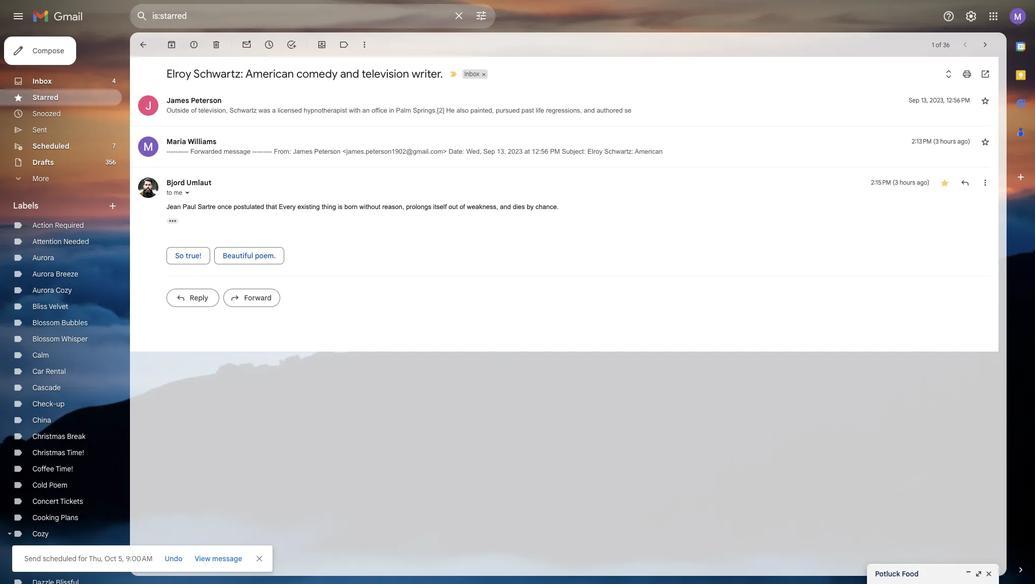 Task type: vqa. For each thing, say whether or not it's contained in the screenshot.
Search in mail text box
no



Task type: locate. For each thing, give the bounding box(es) containing it.
7 - from the left
[[180, 148, 182, 155]]

2 horizontal spatial and
[[584, 107, 595, 114]]

13,
[[922, 97, 929, 104], [497, 148, 506, 155]]

scheduled
[[43, 555, 77, 564]]

0 horizontal spatial american
[[246, 67, 294, 81]]

break
[[67, 432, 86, 441]]

labels image
[[339, 40, 350, 50]]

cozy down breeze
[[56, 286, 72, 295]]

christmas down china link
[[33, 432, 65, 441]]

1 vertical spatial christmas
[[33, 449, 65, 458]]

palm
[[396, 107, 411, 114]]

1 vertical spatial james
[[293, 148, 313, 155]]

0 vertical spatial american
[[246, 67, 294, 81]]

gmail image
[[33, 6, 88, 26]]

0 vertical spatial hours
[[941, 138, 957, 145]]

blossom down bliss velvet link
[[33, 319, 60, 328]]

peterson up television,
[[191, 96, 222, 105]]

0 vertical spatial schwartz:
[[194, 67, 243, 81]]

list
[[130, 85, 991, 315]]

1 vertical spatial cozy
[[33, 530, 49, 539]]

2:15 pm (3 hours ago) cell
[[872, 178, 930, 188]]

inbox up starred
[[33, 77, 52, 86]]

1 horizontal spatial sep
[[909, 97, 920, 104]]

0 vertical spatial christmas
[[33, 432, 65, 441]]

inbox button
[[463, 70, 481, 79]]

1 vertical spatial hours
[[900, 179, 916, 186]]

0 vertical spatial sep
[[909, 97, 920, 104]]

schwartz: down se
[[605, 148, 634, 155]]

aurora for aurora breeze
[[33, 270, 54, 279]]

bubbles
[[62, 319, 88, 328]]

and left authored
[[584, 107, 595, 114]]

pm
[[550, 148, 560, 155]]

0 vertical spatial 13,
[[922, 97, 929, 104]]

james
[[167, 96, 189, 105], [293, 148, 313, 155]]

advanced search options image
[[471, 6, 492, 26]]

0 horizontal spatial schwartz:
[[194, 67, 243, 81]]

9:00 am
[[126, 555, 153, 564]]

delete image
[[211, 40, 221, 50]]

(3 right 2:13 pm
[[934, 138, 939, 145]]

tickets
[[60, 497, 83, 506]]

starred link
[[33, 93, 58, 102]]

1 vertical spatial aurora
[[33, 270, 54, 279]]

check-
[[33, 400, 56, 409]]

christmas for christmas break
[[33, 432, 65, 441]]

bjord
[[167, 178, 185, 187]]

sep 13, 2023, 12:56 pm
[[909, 97, 971, 104]]

aurora cozy
[[33, 286, 72, 295]]

not starred image
[[981, 96, 991, 106]]

0 horizontal spatial of
[[191, 107, 197, 114]]

schwartz: down delete icon at left
[[194, 67, 243, 81]]

report spam image
[[189, 40, 199, 50]]

from:
[[274, 148, 291, 155]]

food
[[903, 570, 919, 579]]

0 horizontal spatial (3
[[893, 179, 899, 186]]

aurora down aurora link
[[33, 270, 54, 279]]

2 vertical spatial and
[[500, 203, 511, 211]]

1 vertical spatial american
[[635, 148, 663, 155]]

2 vertical spatial cozy
[[33, 562, 49, 572]]

support image
[[943, 10, 956, 22]]

hours right 2:15 pm
[[900, 179, 916, 186]]

inbox inside inbox button
[[465, 70, 480, 78]]

elroy
[[167, 67, 191, 81], [588, 148, 603, 155]]

aurora down attention
[[33, 253, 54, 263]]

comedy
[[297, 67, 338, 81]]

1 horizontal spatial hours
[[941, 138, 957, 145]]

0 horizontal spatial and
[[340, 67, 359, 81]]

5 - from the left
[[175, 148, 178, 155]]

send scheduled for thu, oct 5, 9:00 am
[[24, 555, 153, 564]]

peterson down hypnotherapist
[[314, 148, 341, 155]]

0 horizontal spatial elroy
[[167, 67, 191, 81]]

0 horizontal spatial ago)
[[917, 179, 930, 186]]

1 vertical spatial message
[[212, 555, 242, 564]]

0 vertical spatial aurora
[[33, 253, 54, 263]]

2 vertical spatial of
[[460, 203, 465, 211]]

required
[[55, 221, 84, 230]]

1 vertical spatial of
[[191, 107, 197, 114]]

potluck
[[876, 570, 901, 579]]

2 christmas from the top
[[33, 449, 65, 458]]

0 vertical spatial of
[[936, 41, 942, 49]]

cozy left ocean
[[33, 562, 49, 572]]

american inside list
[[635, 148, 663, 155]]

and left the dies at top
[[500, 203, 511, 211]]

life
[[536, 107, 545, 114]]

a
[[272, 107, 276, 114]]

1 vertical spatial blossom
[[33, 335, 60, 344]]

sent link
[[33, 125, 47, 135]]

18 - from the left
[[268, 148, 270, 155]]

1 horizontal spatial elroy
[[588, 148, 603, 155]]

blossom whisper link
[[33, 335, 88, 344]]

1 vertical spatial ago)
[[917, 179, 930, 186]]

aurora cozy link
[[33, 286, 72, 295]]

ago) left starred option
[[917, 179, 930, 186]]

coffee time!
[[33, 465, 73, 474]]

0 horizontal spatial james
[[167, 96, 189, 105]]

add to tasks image
[[287, 40, 297, 50]]

0 horizontal spatial inbox
[[33, 77, 52, 86]]

potluck food
[[876, 570, 919, 579]]

0 vertical spatial blossom
[[33, 319, 60, 328]]

drafts link
[[33, 158, 54, 167]]

2 blossom from the top
[[33, 335, 60, 344]]

-
[[167, 148, 169, 155], [169, 148, 171, 155], [171, 148, 173, 155], [173, 148, 175, 155], [175, 148, 178, 155], [178, 148, 180, 155], [180, 148, 182, 155], [182, 148, 184, 155], [184, 148, 186, 155], [186, 148, 189, 155], [252, 148, 255, 155], [255, 148, 257, 155], [257, 148, 259, 155], [259, 148, 261, 155], [261, 148, 263, 155], [263, 148, 266, 155], [266, 148, 268, 155], [268, 148, 270, 155], [270, 148, 272, 155]]

alert containing send scheduled for thu, oct 5, 9:00 am
[[12, 23, 1020, 573]]

elroy right subject:
[[588, 148, 603, 155]]

inbox link
[[33, 77, 52, 86]]

ago) for maria williams
[[958, 138, 971, 145]]

me
[[174, 189, 182, 197]]

coffee
[[33, 465, 54, 474]]

outside of television, schwartz was a licensed hypnotherapist with an office in palm springs.[2] he also painted, pursued past life regressions, and authored se
[[167, 107, 632, 114]]

Starred checkbox
[[940, 178, 950, 188]]

0 horizontal spatial hours
[[900, 179, 916, 186]]

ago) left not starred checkbox
[[958, 138, 971, 145]]

7
[[113, 142, 116, 150]]

1 vertical spatial (3
[[893, 179, 899, 186]]

3 aurora from the top
[[33, 286, 54, 295]]

sep left 2023,
[[909, 97, 920, 104]]

reason,
[[382, 203, 405, 211]]

china link
[[33, 416, 51, 425]]

snooze image
[[264, 40, 274, 50]]

1 horizontal spatial inbox
[[465, 70, 480, 78]]

elroy down archive 'image'
[[167, 67, 191, 81]]

19 - from the left
[[270, 148, 272, 155]]

1 horizontal spatial schwartz:
[[605, 148, 634, 155]]

starred
[[33, 93, 58, 102]]

for
[[78, 555, 87, 564]]

of right out
[[460, 203, 465, 211]]

james up outside
[[167, 96, 189, 105]]

with
[[349, 107, 361, 114]]

1 horizontal spatial james
[[293, 148, 313, 155]]

message right forwarded
[[224, 148, 251, 155]]

bjord umlaut
[[167, 178, 212, 187]]

1 vertical spatial schwartz:
[[605, 148, 634, 155]]

cooking plans link
[[33, 514, 78, 523]]

television,
[[199, 107, 228, 114]]

cozy link
[[33, 530, 49, 539]]

tab list
[[1007, 33, 1036, 548]]

(3 inside 2:13 pm (3 hours ago) cell
[[934, 138, 939, 145]]

ocean
[[50, 562, 72, 572]]

1 horizontal spatial ago)
[[958, 138, 971, 145]]

2 - from the left
[[169, 148, 171, 155]]

1 vertical spatial elroy
[[588, 148, 603, 155]]

0 vertical spatial peterson
[[191, 96, 222, 105]]

action required
[[33, 221, 84, 230]]

(3 for maria williams
[[934, 138, 939, 145]]

2 vertical spatial aurora
[[33, 286, 54, 295]]

0 vertical spatial cozy
[[56, 286, 72, 295]]

10 - from the left
[[186, 148, 189, 155]]

aurora
[[33, 253, 54, 263], [33, 270, 54, 279], [33, 286, 54, 295]]

aurora up bliss
[[33, 286, 54, 295]]

1 horizontal spatial (3
[[934, 138, 939, 145]]

1 blossom from the top
[[33, 319, 60, 328]]

sep 13, 2023, 12:56 pm cell
[[909, 96, 971, 106]]

inbox inside labels navigation
[[33, 77, 52, 86]]

james right from:
[[293, 148, 313, 155]]

more image
[[360, 40, 370, 50]]

of down the james peterson
[[191, 107, 197, 114]]

blossom whisper
[[33, 335, 88, 344]]

list containing james peterson
[[130, 85, 991, 315]]

hours right 2:13 pm
[[941, 138, 957, 145]]

sep right wed,
[[484, 148, 495, 155]]

15 - from the left
[[261, 148, 263, 155]]

1 of 36
[[933, 41, 950, 49]]

13, left 2023 at top
[[497, 148, 506, 155]]

Not starred checkbox
[[981, 96, 991, 106]]

licensed
[[278, 107, 302, 114]]

cascade
[[33, 384, 61, 393]]

peterson
[[191, 96, 222, 105], [314, 148, 341, 155]]

ago)
[[958, 138, 971, 145], [917, 179, 930, 186]]

time! down "christmas time!"
[[56, 465, 73, 474]]

elroy inside list
[[588, 148, 603, 155]]

(3 inside 2:15 pm (3 hours ago) cell
[[893, 179, 899, 186]]

0 vertical spatial (3
[[934, 138, 939, 145]]

chance.
[[536, 203, 559, 211]]

inbox
[[465, 70, 480, 78], [33, 77, 52, 86]]

concert tickets
[[33, 497, 83, 506]]

2 horizontal spatial of
[[936, 41, 942, 49]]

archive image
[[167, 40, 177, 50]]

(3 for bjord umlaut
[[893, 179, 899, 186]]

0 vertical spatial time!
[[67, 449, 84, 458]]

drafts
[[33, 158, 54, 167]]

inbox up also
[[465, 70, 480, 78]]

blossom up calm "link"
[[33, 335, 60, 344]]

of for outside
[[191, 107, 197, 114]]

cozy down cooking
[[33, 530, 49, 539]]

0 horizontal spatial 13,
[[497, 148, 506, 155]]

time! for coffee time!
[[56, 465, 73, 474]]

---------- forwarded message --------- from: james peterson <james.peterson1902@gmail.com> date: wed, sep 13, 2023 at 12:56 pm subject: elroy schwartz: american
[[167, 148, 663, 155]]

1 horizontal spatial and
[[500, 203, 511, 211]]

hours for maria williams
[[941, 138, 957, 145]]

schwartz
[[230, 107, 257, 114]]

and
[[340, 67, 359, 81], [584, 107, 595, 114], [500, 203, 511, 211]]

0 vertical spatial ago)
[[958, 138, 971, 145]]

2:13 pm (3 hours ago)
[[912, 138, 971, 145]]

christmas up coffee time!
[[33, 449, 65, 458]]

1 horizontal spatial american
[[635, 148, 663, 155]]

starred image
[[940, 178, 950, 188]]

0 horizontal spatial sep
[[484, 148, 495, 155]]

alert
[[12, 23, 1020, 573]]

time! down break
[[67, 449, 84, 458]]

1 vertical spatial peterson
[[314, 148, 341, 155]]

2 aurora from the top
[[33, 270, 54, 279]]

christmas break link
[[33, 432, 86, 441]]

1 horizontal spatial 13,
[[922, 97, 929, 104]]

forwarded
[[190, 148, 222, 155]]

more button
[[0, 171, 122, 187]]

13, left 2023,
[[922, 97, 929, 104]]

and down labels image
[[340, 67, 359, 81]]

None search field
[[130, 4, 496, 28]]

schwartz:
[[194, 67, 243, 81], [605, 148, 634, 155]]

1 vertical spatial time!
[[56, 465, 73, 474]]

1 christmas from the top
[[33, 432, 65, 441]]

1 vertical spatial and
[[584, 107, 595, 114]]

1 aurora from the top
[[33, 253, 54, 263]]

of right the 1
[[936, 41, 942, 49]]

0 vertical spatial message
[[224, 148, 251, 155]]

(3 right 2:15 pm
[[893, 179, 899, 186]]

once
[[218, 203, 232, 211]]

message right view
[[212, 555, 242, 564]]

paul
[[183, 203, 196, 211]]



Task type: describe. For each thing, give the bounding box(es) containing it.
1
[[933, 41, 935, 49]]

labels
[[13, 201, 38, 211]]

settings image
[[966, 10, 978, 22]]

date:
[[449, 148, 465, 155]]

back to starred image
[[138, 40, 148, 50]]

subject:
[[562, 148, 586, 155]]

thu,
[[89, 555, 103, 564]]

cozy ocean
[[33, 562, 72, 572]]

1 horizontal spatial peterson
[[314, 148, 341, 155]]

snoozed
[[33, 109, 61, 118]]

12 - from the left
[[255, 148, 257, 155]]

16 - from the left
[[263, 148, 266, 155]]

message inside alert
[[212, 555, 242, 564]]

1 vertical spatial 13,
[[497, 148, 506, 155]]

2:15 pm
[[872, 179, 892, 186]]

pursued
[[496, 107, 520, 114]]

6 - from the left
[[178, 148, 180, 155]]

2:13 pm
[[912, 138, 932, 145]]

2:13 pm (3 hours ago) cell
[[912, 137, 971, 147]]

cozy for cozy link
[[33, 530, 49, 539]]

Not starred checkbox
[[981, 137, 991, 147]]

aurora for aurora cozy
[[33, 286, 54, 295]]

cozy for cozy ocean
[[33, 562, 49, 572]]

11 - from the left
[[252, 148, 255, 155]]

cooking plans
[[33, 514, 78, 523]]

message inside list
[[224, 148, 251, 155]]

whisper
[[61, 335, 88, 344]]

36
[[944, 41, 950, 49]]

bliss velvet link
[[33, 302, 68, 311]]

concert
[[33, 497, 59, 506]]

view message
[[195, 555, 242, 564]]

Search mail text field
[[152, 11, 447, 21]]

calm
[[33, 351, 49, 360]]

coffee time! link
[[33, 465, 73, 474]]

christmas time! link
[[33, 449, 84, 458]]

13 - from the left
[[257, 148, 259, 155]]

1 - from the left
[[167, 148, 169, 155]]

he
[[447, 107, 455, 114]]

existing
[[298, 203, 320, 211]]

aurora breeze
[[33, 270, 78, 279]]

labels heading
[[13, 201, 108, 211]]

breeze
[[56, 270, 78, 279]]

undo
[[165, 555, 183, 564]]

pop out image
[[975, 570, 983, 579]]

is
[[338, 203, 343, 211]]

elroy schwartz: american comedy and television writer.
[[167, 67, 443, 81]]

james peterson
[[167, 96, 222, 105]]

velvet
[[49, 302, 68, 311]]

minimize image
[[965, 570, 973, 579]]

oct
[[105, 555, 116, 564]]

calm link
[[33, 351, 49, 360]]

was
[[259, 107, 271, 114]]

bliss
[[33, 302, 47, 311]]

action
[[33, 221, 53, 230]]

cozy ocean link
[[33, 562, 72, 572]]

8 - from the left
[[182, 148, 184, 155]]

13, inside cell
[[922, 97, 929, 104]]

an
[[363, 107, 370, 114]]

main menu image
[[12, 10, 24, 22]]

prolongs
[[406, 203, 432, 211]]

12:56
[[532, 148, 549, 155]]

0 vertical spatial james
[[167, 96, 189, 105]]

older image
[[981, 40, 991, 50]]

plans
[[61, 514, 78, 523]]

schwartz: inside list
[[605, 148, 634, 155]]

blossom for blossom whisper
[[33, 335, 60, 344]]

cooking
[[33, 514, 59, 523]]

move to inbox image
[[317, 40, 327, 50]]

check-up
[[33, 400, 65, 409]]

springs.[2]
[[413, 107, 445, 114]]

356
[[106, 158, 116, 166]]

sartre
[[198, 203, 216, 211]]

concert tickets link
[[33, 497, 83, 506]]

cold poem
[[33, 481, 67, 490]]

up
[[56, 400, 65, 409]]

invitation
[[39, 546, 69, 555]]

sep inside sep 13, 2023, 12:56 pm cell
[[909, 97, 920, 104]]

regressions,
[[546, 107, 582, 114]]

without
[[360, 203, 381, 211]]

hypnotherapist
[[304, 107, 347, 114]]

also
[[457, 107, 469, 114]]

labels navigation
[[0, 33, 130, 585]]

hours for bjord umlaut
[[900, 179, 916, 186]]

to me
[[167, 189, 182, 197]]

12:56 pm
[[947, 97, 971, 104]]

se
[[625, 107, 632, 114]]

office
[[372, 107, 387, 114]]

more
[[33, 174, 49, 183]]

2023,
[[930, 97, 946, 104]]

<james.peterson1902@gmail.com>
[[343, 148, 447, 155]]

umlaut
[[187, 178, 212, 187]]

4 - from the left
[[173, 148, 175, 155]]

blossom bubbles
[[33, 319, 88, 328]]

time! for christmas time!
[[67, 449, 84, 458]]

compose button
[[4, 37, 76, 65]]

blossom for blossom bubbles
[[33, 319, 60, 328]]

5,
[[118, 555, 124, 564]]

17 - from the left
[[266, 148, 268, 155]]

wed,
[[467, 148, 482, 155]]

postulated
[[234, 203, 264, 211]]

3 - from the left
[[171, 148, 173, 155]]

1 horizontal spatial of
[[460, 203, 465, 211]]

christmas for christmas time!
[[33, 449, 65, 458]]

past
[[522, 107, 534, 114]]

clear search image
[[449, 6, 469, 26]]

scheduled
[[33, 142, 69, 151]]

close image
[[986, 570, 994, 579]]

4
[[112, 77, 116, 85]]

inbox for inbox "link"
[[33, 77, 52, 86]]

needed
[[64, 237, 89, 246]]

2:15 pm (3 hours ago)
[[872, 179, 930, 186]]

sent
[[33, 125, 47, 135]]

thing
[[322, 203, 336, 211]]

that every
[[266, 203, 296, 211]]

cold
[[33, 481, 47, 490]]

9 - from the left
[[184, 148, 186, 155]]

not starred image
[[981, 137, 991, 147]]

attention
[[33, 237, 62, 246]]

in
[[389, 107, 394, 114]]

writer.
[[412, 67, 443, 81]]

0 horizontal spatial peterson
[[191, 96, 222, 105]]

television
[[362, 67, 409, 81]]

14 - from the left
[[259, 148, 261, 155]]

search mail image
[[133, 7, 151, 25]]

born
[[345, 203, 358, 211]]

0 vertical spatial elroy
[[167, 67, 191, 81]]

inbox for inbox button
[[465, 70, 480, 78]]

1 vertical spatial sep
[[484, 148, 495, 155]]

williams
[[188, 137, 217, 146]]

of for 1
[[936, 41, 942, 49]]

christmas time!
[[33, 449, 84, 458]]

0 vertical spatial and
[[340, 67, 359, 81]]

undo alert
[[161, 550, 187, 568]]

aurora for aurora link
[[33, 253, 54, 263]]

ago) for bjord umlaut
[[917, 179, 930, 186]]

action required link
[[33, 221, 84, 230]]

cascade link
[[33, 384, 61, 393]]



